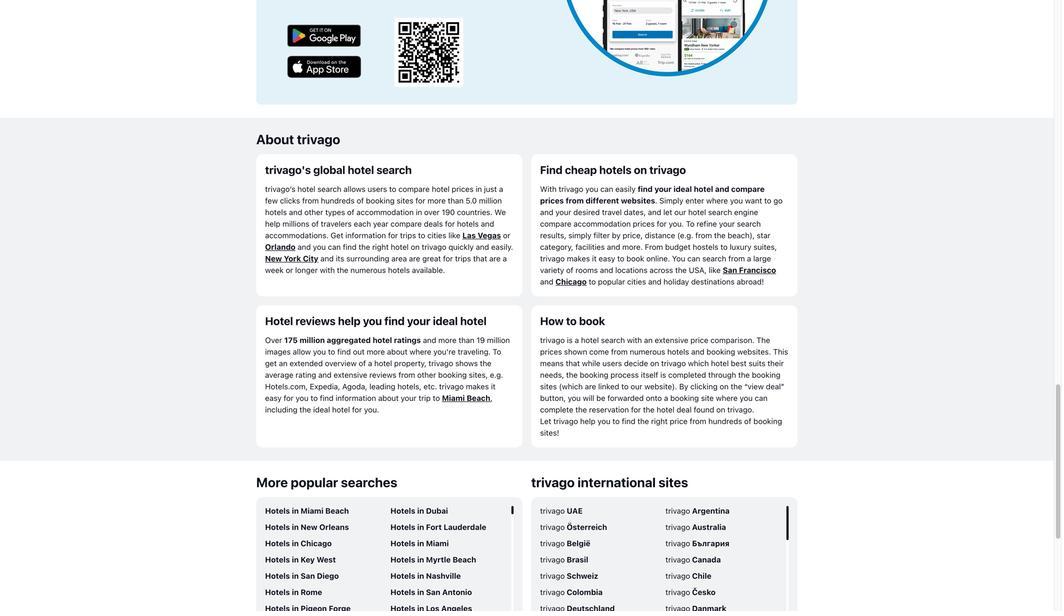 Task type: describe. For each thing, give the bounding box(es) containing it.
trivago up trivago ‏ chile at the bottom right
[[666, 556, 690, 565]]

for inside , including the ideal hotel for you.
[[352, 406, 362, 415]]

e.g.
[[490, 371, 503, 380]]

international
[[578, 475, 656, 491]]

on right found
[[716, 406, 725, 415]]

with inside and its surrounding area are great for trips that are a week or longer with the numerous hotels available.
[[320, 266, 335, 275]]

hotels in san diego link
[[265, 572, 386, 582]]

allow
[[293, 348, 311, 357]]

cities inside trivago's hotel search allows users to compare hotel prices in just a few clicks from hundreds of booking sites for more than 5.0 million hotels and other types of accommodation in over 190 countries. we help millions of travelers each year compare deals for hotels and accommodations. get information for trips to cities like
[[427, 231, 446, 240]]

and down the "across"
[[648, 278, 662, 287]]

hotels in key west link
[[265, 556, 386, 565]]

find inside 'find your ideal hotel and compare prices from different websites'
[[638, 185, 653, 194]]

easy inside and more than 19 million images allow you to find out more about where you're traveling. to get an extended overview of a hotel property, trivago shows the average rating and extensive reviews from other booking sites, e.g. hotels.com, expedia, agoda, leading hotels, etc. trivago makes it easy for you to find information about your trip to
[[265, 394, 282, 403]]

and down with
[[540, 208, 553, 217]]

more popular searches element
[[265, 507, 511, 612]]

let
[[663, 208, 672, 217]]

to down process
[[621, 382, 629, 392]]

while
[[582, 359, 600, 368]]

trivago up global
[[297, 132, 340, 147]]

to left go
[[764, 196, 771, 205]]

hotel up the 'clicks'
[[298, 185, 315, 194]]

google play store logo image
[[287, 25, 370, 56]]

app install qr image
[[394, 18, 463, 87]]

you down (which
[[568, 394, 581, 403]]

search up refine
[[708, 208, 732, 217]]

it inside and more than 19 million images allow you to find out more about where you're traveling. to get an extended overview of a hotel property, trivago shows the average rating and extensive reviews from other booking sites, e.g. hotels.com, expedia, agoda, leading hotels, etc. trivago makes it easy for you to find information about your trip to
[[491, 382, 496, 392]]

and up vegas
[[481, 220, 494, 229]]

to down deals
[[418, 231, 425, 240]]

hotels in fort lauderdale
[[390, 523, 486, 532]]

0 horizontal spatial book
[[579, 315, 605, 328]]

and up expedia,
[[318, 371, 332, 380]]

trivago international sites element
[[540, 507, 787, 612]]

websites.
[[737, 348, 771, 357]]

different
[[586, 196, 619, 205]]

you up the trivago.
[[740, 394, 753, 403]]

suits
[[749, 359, 766, 368]]

information inside trivago's hotel search allows users to compare hotel prices in just a few clicks from hundreds of booking sites for more than 5.0 million hotels and other types of accommodation in over 190 countries. we help millions of travelers each year compare deals for hotels and accommodations. get information for trips to cities like
[[345, 231, 386, 240]]

that inside 'trivago is a hotel search with an extensive price comparison. the prices shown come from numerous hotels and booking websites. this means that while users decide on trivago which hotel best suits their needs, the booking process itself is completed through the booking sites (which are linked to our website). by clicking on the "view deal" button, you will be forwarded onto a booking site where you can complete the reservation for the hotel deal found on trivago. let trivago help you to find the right price from hundreds of booking sites!'
[[566, 359, 580, 368]]

sites inside trivago's hotel search allows users to compare hotel prices in just a few clicks from hundreds of booking sites for more than 5.0 million hotels and other types of accommodation in over 190 countries. we help millions of travelers each year compare deals for hotels and accommodations. get information for trips to cities like
[[397, 196, 413, 205]]

and right rooms
[[600, 266, 613, 275]]

popular inside san francisco and chicago to popular cities and holiday destinations abroad!
[[598, 278, 625, 287]]

online.
[[646, 254, 670, 263]]

you up aggregated
[[363, 315, 382, 328]]

trivago down 'complete'
[[553, 417, 578, 426]]

of right types
[[347, 208, 354, 217]]

1 horizontal spatial are
[[489, 254, 501, 263]]

a inside trivago's hotel search allows users to compare hotel prices in just a few clicks from hundreds of booking sites for more than 5.0 million hotels and other types of accommodation in over 190 countries. we help millions of travelers each year compare deals for hotels and accommodations. get information for trips to cities like
[[499, 185, 503, 194]]

trivago up trivago ‏ česko
[[666, 572, 690, 581]]

trivago down trivago ‏ chile at the bottom right
[[666, 588, 690, 598]]

on down through on the bottom of the page
[[720, 382, 729, 392]]

booking down the trivago.
[[754, 417, 782, 426]]

hotels in rome link
[[265, 588, 386, 598]]

trivago up trivago ‏ uae
[[531, 475, 575, 491]]

‏ for ‏ argentina
[[690, 507, 690, 516]]

site
[[701, 394, 714, 403]]

hundreds inside trivago's hotel search allows users to compare hotel prices in just a few clicks from hundreds of booking sites for more than 5.0 million hotels and other types of accommodation in over 190 countries. we help millions of travelers each year compare deals for hotels and accommodations. get information for trips to cities like
[[321, 196, 355, 205]]

on up "itself"
[[650, 359, 659, 368]]

through
[[708, 371, 736, 380]]

extensive inside and more than 19 million images allow you to find out more about where you're traveling. to get an extended overview of a hotel property, trivago shows the average rating and extensive reviews from other booking sites, e.g. hotels.com, expedia, agoda, leading hotels, etc. trivago makes it easy for you to find information about your trip to
[[334, 371, 367, 380]]

for down 190
[[445, 220, 455, 229]]

etc.
[[424, 382, 437, 392]]

1 horizontal spatial ideal
[[433, 315, 458, 328]]

hotels for hotels in chicago
[[265, 540, 290, 549]]

average
[[265, 371, 293, 380]]

from
[[645, 243, 663, 252]]

our inside 'trivago is a hotel search with an extensive price comparison. the prices shown come from numerous hotels and booking websites. this means that while users decide on trivago which hotel best suits their needs, the booking process itself is completed through the booking sites (which are linked to our website). by clicking on the "view deal" button, you will be forwarded onto a booking site where you can complete the reservation for the hotel deal found on trivago. let trivago help you to find the right price from hundreds of booking sites!'
[[631, 382, 642, 392]]

‏ for ‏ chile
[[690, 572, 690, 581]]

trips inside and its surrounding area are great for trips that are a week or longer with the numerous hotels available.
[[455, 254, 471, 263]]

booking up 'deal"'
[[752, 371, 781, 380]]

york
[[284, 254, 301, 263]]

to left luxury
[[721, 243, 728, 252]]

trivago down 'cheap'
[[559, 185, 583, 194]]

you down reservation
[[598, 417, 610, 426]]

can inside las vegas or orlando and you can find the right hotel on trivago quickly and easily. new york city
[[328, 243, 341, 252]]

extensive inside 'trivago is a hotel search with an extensive price comparison. the prices shown come from numerous hotels and booking websites. this means that while users decide on trivago which hotel best suits their needs, the booking process itself is completed through the booking sites (which are linked to our website). by clicking on the "view deal" button, you will be forwarded onto a booking site where you can complete the reservation for the hotel deal found on trivago. let trivago help you to find the right price from hundreds of booking sites!'
[[655, 336, 688, 345]]

countries.
[[457, 208, 492, 217]]

apple store logo image
[[287, 56, 370, 78]]

dubai
[[426, 507, 448, 516]]

0 horizontal spatial popular
[[291, 475, 338, 491]]

users inside trivago's hotel search allows users to compare hotel prices in just a few clicks from hundreds of booking sites for more than 5.0 million hotels and other types of accommodation in over 190 countries. we help millions of travelers each year compare deals for hotels and accommodations. get information for trips to cities like
[[368, 185, 387, 194]]

hotels in miami beach link
[[265, 507, 386, 516]]

to right allows
[[389, 185, 396, 194]]

hotels in san antonio link
[[390, 588, 511, 598]]

‏ for ‏ australia
[[690, 523, 690, 532]]

san francisco and chicago to popular cities and holiday destinations abroad!
[[540, 266, 776, 287]]

out
[[353, 348, 365, 357]]

or inside and its surrounding area are great for trips that are a week or longer with the numerous hotels available.
[[286, 266, 293, 275]]

hotels in miami beach
[[265, 507, 349, 516]]

hotel inside 'find your ideal hotel and compare prices from different websites'
[[694, 185, 713, 194]]

hotels for hotels in dubai
[[390, 507, 415, 516]]

on up easily
[[634, 163, 647, 176]]

compare right year
[[391, 220, 422, 229]]

help inside trivago's hotel search allows users to compare hotel prices in just a few clicks from hundreds of booking sites for more than 5.0 million hotels and other types of accommodation in over 190 countries. we help millions of travelers each year compare deals for hotels and accommodations. get information for trips to cities like
[[265, 220, 280, 229]]

prices inside trivago's hotel search allows users to compare hotel prices in just a few clicks from hundreds of booking sites for more than 5.0 million hotels and other types of accommodation in over 190 countries. we help millions of travelers each year compare deals for hotels and accommodations. get information for trips to cities like
[[452, 185, 474, 194]]

hotel up through on the bottom of the page
[[711, 359, 729, 368]]

you right allow
[[313, 348, 326, 357]]

1 vertical spatial is
[[660, 371, 666, 380]]

compare inside . simply enter where you want to go and your desired travel dates, and let our hotel search engine compare accommodation prices for you. to refine your search results, simply filter by price, distance (e.g. from the beach), star category, facilities and more. from budget hostels to luxury suites, trivago makes it easy to book online. you can search from a large variety of rooms and locations across the usa, like
[[540, 220, 571, 229]]

than inside trivago's hotel search allows users to compare hotel prices in just a few clicks from hundreds of booking sites for more than 5.0 million hotels and other types of accommodation in over 190 countries. we help millions of travelers each year compare deals for hotels and accommodations. get information for trips to cities like
[[448, 196, 464, 205]]

and down the las vegas "link"
[[476, 243, 489, 252]]

luxury
[[730, 243, 751, 252]]

find down 'over 175 million aggregated hotel ratings'
[[337, 348, 351, 357]]

or inside las vegas or orlando and you can find the right hotel on trivago quickly and easily. new york city
[[503, 231, 510, 240]]

argentina
[[692, 507, 730, 516]]

million inside trivago's hotel search allows users to compare hotel prices in just a few clicks from hundreds of booking sites for more than 5.0 million hotels and other types of accommodation in over 190 countries. we help millions of travelers each year compare deals for hotels and accommodations. get information for trips to cities like
[[479, 196, 502, 205]]

in for hotels in fort lauderdale
[[417, 523, 424, 532]]

2 horizontal spatial sites
[[659, 475, 688, 491]]

.
[[655, 196, 657, 205]]

engine
[[734, 208, 758, 217]]

trivago's global hotel search
[[265, 163, 412, 176]]

you down the hotels.com,
[[296, 394, 309, 403]]

trivago left uae
[[540, 507, 565, 516]]

hotels in fort lauderdale link
[[390, 523, 511, 533]]

shown
[[564, 348, 587, 357]]

your left desired
[[556, 208, 571, 217]]

miami for hotels in miami
[[426, 540, 449, 549]]

aggregated
[[327, 336, 371, 345]]

las
[[462, 231, 476, 240]]

myrtle
[[426, 556, 451, 565]]

how to book
[[540, 315, 605, 328]]

hotels for hotels in rome
[[265, 588, 290, 598]]

trivago down how
[[540, 336, 565, 345]]

trivago ‏ uae
[[540, 507, 583, 516]]

find inside 'trivago is a hotel search with an extensive price comparison. the prices shown come from numerous hotels and booking websites. this means that while users decide on trivago which hotel best suits their needs, the booking process itself is completed through the booking sites (which are linked to our website). by clicking on the "view deal" button, you will be forwarded onto a booking site where you can complete the reservation for the hotel deal found on trivago. let trivago help you to find the right price from hundreds of booking sites!'
[[622, 417, 635, 426]]

hotel inside . simply enter where you want to go and your desired travel dates, and let our hotel search engine compare accommodation prices for you. to refine your search results, simply filter by price, distance (e.g. from the beach), star category, facilities and more. from budget hostels to luxury suites, trivago makes it easy to book online. you can search from a large variety of rooms and locations across the usa, like
[[688, 208, 706, 217]]

to right trip
[[433, 394, 440, 403]]

on inside las vegas or orlando and you can find the right hotel on trivago quickly and easily. new york city
[[411, 243, 420, 252]]

beach for hotels in miami beach
[[325, 507, 349, 516]]

1 vertical spatial about
[[378, 394, 399, 403]]

you. inside , including the ideal hotel for you.
[[364, 406, 379, 415]]

search inside 'trivago is a hotel search with an extensive price comparison. the prices shown come from numerous hotels and booking websites. this means that while users decide on trivago which hotel best suits their needs, the booking process itself is completed through the booking sites (which are linked to our website). by clicking on the "view deal" button, you will be forwarded onto a booking site where you can complete the reservation for the hotel deal found on trivago. let trivago help you to find the right price from hundreds of booking sites!'
[[601, 336, 625, 345]]

how
[[540, 315, 564, 328]]

shows
[[455, 359, 478, 368]]

agoda,
[[342, 382, 367, 392]]

hotels for hotels in miami
[[390, 540, 415, 549]]

prices inside . simply enter where you want to go and your desired travel dates, and let our hotel search engine compare accommodation prices for you. to refine your search results, simply filter by price, distance (e.g. from the beach), star category, facilities and more. from budget hostels to luxury suites, trivago makes it easy to book online. you can search from a large variety of rooms and locations across the usa, like
[[633, 220, 655, 229]]

hotel up 190
[[432, 185, 450, 194]]

category,
[[540, 243, 573, 252]]

numerous inside 'trivago is a hotel search with an extensive price comparison. the prices shown come from numerous hotels and booking websites. this means that while users decide on trivago which hotel best suits their needs, the booking process itself is completed through the booking sites (which are linked to our website). by clicking on the "view deal" button, you will be forwarded onto a booking site where you can complete the reservation for the hotel deal found on trivago. let trivago help you to find the right price from hundreds of booking sites!'
[[630, 348, 665, 357]]

trivago up trivago ‏ canada
[[666, 540, 690, 549]]

lauderdale
[[444, 523, 486, 532]]

trivago ‏ česko
[[666, 588, 716, 598]]

compare up over
[[398, 185, 430, 194]]

hotel up come
[[581, 336, 599, 345]]

and up you're
[[423, 336, 436, 345]]

,
[[490, 394, 493, 403]]

are inside 'trivago is a hotel search with an extensive price comparison. the prices shown come from numerous hotels and booking websites. this means that while users decide on trivago which hotel best suits their needs, the booking process itself is completed through the booking sites (which are linked to our website). by clicking on the "view deal" button, you will be forwarded onto a booking site where you can complete the reservation for the hotel deal found on trivago. let trivago help you to find the right price from hundreds of booking sites!'
[[585, 382, 596, 392]]

search up trivago's hotel search allows users to compare hotel prices in just a few clicks from hundreds of booking sites for more than 5.0 million hotels and other types of accommodation in over 190 countries. we help millions of travelers each year compare deals for hotels and accommodations. get information for trips to cities like
[[377, 163, 412, 176]]

the inside las vegas or orlando and you can find the right hotel on trivago quickly and easily. new york city
[[359, 243, 370, 252]]

from down luxury
[[728, 254, 745, 263]]

hotels in chicago
[[265, 540, 332, 549]]

sites!
[[540, 429, 559, 438]]

‏ for ‏ colombia
[[565, 588, 565, 598]]

we
[[495, 208, 506, 217]]

your up ratings at the left
[[407, 315, 430, 328]]

of inside and more than 19 million images allow you to find out more about where you're traveling. to get an extended overview of a hotel property, trivago shows the average rating and extensive reviews from other booking sites, e.g. hotels.com, expedia, agoda, leading hotels, etc. trivago makes it easy for you to find information about your trip to
[[359, 359, 366, 368]]

and up the city
[[298, 243, 311, 252]]

from inside and more than 19 million images allow you to find out more about where you're traveling. to get an extended overview of a hotel property, trivago shows the average rating and extensive reviews from other booking sites, e.g. hotels.com, expedia, agoda, leading hotels, etc. trivago makes it easy for you to find information about your trip to
[[399, 371, 415, 380]]

area
[[391, 254, 407, 263]]

to down reservation
[[613, 417, 620, 426]]

ideal inside , including the ideal hotel for you.
[[313, 406, 330, 415]]

book inside . simply enter where you want to go and your desired travel dates, and let our hotel search engine compare accommodation prices for you. to refine your search results, simply filter by price, distance (e.g. from the beach), star category, facilities and more. from budget hostels to luxury suites, trivago makes it easy to book online. you can search from a large variety of rooms and locations across the usa, like
[[627, 254, 644, 263]]

right inside 'trivago is a hotel search with an extensive price comparison. the prices shown come from numerous hotels and booking websites. this means that while users decide on trivago which hotel best suits their needs, the booking process itself is completed through the booking sites (which are linked to our website). by clicking on the "view deal" button, you will be forwarded onto a booking site where you can complete the reservation for the hotel deal found on trivago. let trivago help you to find the right price from hundreds of booking sites!'
[[651, 417, 668, 426]]

‏ for ‏ österreich
[[565, 523, 565, 532]]

beach),
[[728, 231, 755, 240]]

1 vertical spatial help
[[338, 315, 361, 328]]

accommodation inside . simply enter where you want to go and your desired travel dates, and let our hotel search engine compare accommodation prices for you. to refine your search results, simply filter by price, distance (e.g. from the beach), star category, facilities and more. from budget hostels to luxury suites, trivago makes it easy to book online. you can search from a large variety of rooms and locations across the usa, like
[[574, 220, 631, 229]]

trivago ‏ chile
[[666, 572, 711, 581]]

clicks
[[280, 196, 300, 205]]

from down found
[[690, 417, 706, 426]]

hotel inside , including the ideal hotel for you.
[[332, 406, 350, 415]]

you inside . simply enter where you want to go and your desired travel dates, and let our hotel search engine compare accommodation prices for you. to refine your search results, simply filter by price, distance (e.g. from the beach), star category, facilities and more. from budget hostels to luxury suites, trivago makes it easy to book online. you can search from a large variety of rooms and locations across the usa, like
[[730, 196, 743, 205]]

0 horizontal spatial price
[[670, 417, 688, 426]]

in for hotels in rome
[[292, 588, 299, 598]]

its
[[336, 254, 344, 263]]

website).
[[645, 382, 677, 392]]

hotel down hotel reviews help you find your ideal hotel
[[373, 336, 392, 345]]

for up over
[[416, 196, 425, 205]]

budget
[[665, 243, 691, 252]]

hotels for hotels in san diego
[[265, 572, 290, 581]]

‏ for ‏ brasil
[[565, 556, 565, 565]]

quickly
[[449, 243, 474, 252]]

trivago up 'find your ideal hotel and compare prices from different websites'
[[649, 163, 686, 176]]

beach for hotels in myrtle beach
[[453, 556, 476, 565]]

find down expedia,
[[320, 394, 334, 403]]

deals
[[424, 220, 443, 229]]

orlando
[[265, 243, 295, 252]]

190
[[442, 208, 455, 217]]

sites,
[[469, 371, 488, 380]]

‏ for ‏ canada
[[690, 556, 690, 565]]

and up millions
[[289, 208, 302, 217]]

hotels down few
[[265, 208, 287, 217]]

australia
[[692, 523, 726, 532]]

cities inside san francisco and chicago to popular cities and holiday destinations abroad!
[[627, 278, 646, 287]]

clicking
[[690, 382, 718, 392]]

trivago down 'trivago ‏ schweiz'
[[540, 588, 565, 598]]

hotels up easily
[[599, 163, 632, 176]]

chicago inside san francisco and chicago to popular cities and holiday destinations abroad!
[[556, 278, 587, 287]]

find up ratings at the left
[[384, 315, 405, 328]]

in for hotels in san diego
[[292, 572, 299, 581]]

(which
[[559, 382, 583, 392]]

few
[[265, 196, 278, 205]]

trivago down the trivago ‏ brasil
[[540, 572, 565, 581]]

trivago is a hotel search with an extensive price comparison. the prices shown come from numerous hotels and booking websites. this means that while users decide on trivago which hotel best suits their needs, the booking process itself is completed through the booking sites (which are linked to our website). by clicking on the "view deal" button, you will be forwarded onto a booking site where you can complete the reservation for the hotel deal found on trivago. let trivago help you to find the right price from hundreds of booking sites!
[[540, 336, 788, 438]]

to up locations
[[617, 254, 624, 263]]

booking inside trivago's hotel search allows users to compare hotel prices in just a few clicks from hundreds of booking sites for more than 5.0 million hotels and other types of accommodation in over 190 countries. we help millions of travelers each year compare deals for hotels and accommodations. get information for trips to cities like
[[366, 196, 395, 205]]

trivago up the trivago ‏ brasil
[[540, 540, 565, 549]]

abroad!
[[737, 278, 764, 287]]

trivago ‏ българия
[[666, 540, 730, 549]]

types
[[325, 208, 345, 217]]

dates,
[[624, 208, 646, 217]]

fort
[[426, 523, 442, 532]]

compare inside 'find your ideal hotel and compare prices from different websites'
[[731, 185, 765, 194]]

hotels for hotels in fort lauderdale
[[390, 523, 415, 532]]

new inside las vegas or orlando and you can find the right hotel on trivago quickly and easily. new york city
[[265, 254, 282, 263]]

your up beach),
[[719, 220, 735, 229]]

simply
[[659, 196, 683, 205]]

million up allow
[[300, 336, 325, 345]]

diego
[[317, 572, 339, 581]]

of down allows
[[357, 196, 364, 205]]

trivago down you're
[[429, 359, 453, 368]]

and down variety
[[540, 278, 553, 287]]

booking down comparison.
[[707, 348, 735, 357]]

a right onto
[[664, 394, 668, 403]]

in left over
[[416, 208, 422, 217]]

than inside and more than 19 million images allow you to find out more about where you're traveling. to get an extended overview of a hotel property, trivago shows the average rating and extensive reviews from other booking sites, e.g. hotels.com, expedia, agoda, leading hotels, etc. trivago makes it easy for you to find information about your trip to
[[459, 336, 474, 345]]

search down hostels
[[702, 254, 726, 263]]

week
[[265, 266, 284, 275]]

hotel down onto
[[657, 406, 675, 415]]

and inside 'trivago is a hotel search with an extensive price comparison. the prices shown come from numerous hotels and booking websites. this means that while users decide on trivago which hotel best suits their needs, the booking process itself is completed through the booking sites (which are linked to our website). by clicking on the "view deal" button, you will be forwarded onto a booking site where you can complete the reservation for the hotel deal found on trivago. let trivago help you to find the right price from hundreds of booking sites!'
[[691, 348, 705, 357]]

in for hotels in key west
[[292, 556, 299, 565]]

and down "by"
[[607, 243, 620, 252]]

process
[[611, 371, 639, 380]]

from right come
[[611, 348, 628, 357]]

to right how
[[566, 315, 577, 328]]

2 vertical spatial more
[[367, 348, 385, 357]]

information inside and more than 19 million images allow you to find out more about where you're traveling. to get an extended overview of a hotel property, trivago shows the average rating and extensive reviews from other booking sites, e.g. hotels.com, expedia, agoda, leading hotels, etc. trivago makes it easy for you to find information about your trip to
[[336, 394, 376, 403]]

it inside . simply enter where you want to go and your desired travel dates, and let our hotel search engine compare accommodation prices for you. to refine your search results, simply filter by price, distance (e.g. from the beach), star category, facilities and more. from budget hostels to luxury suites, trivago makes it easy to book online. you can search from a large variety of rooms and locations across the usa, like
[[592, 254, 597, 263]]

makes inside . simply enter where you want to go and your desired travel dates, and let our hotel search engine compare accommodation prices for you. to refine your search results, simply filter by price, distance (e.g. from the beach), star category, facilities and more. from budget hostels to luxury suites, trivago makes it easy to book online. you can search from a large variety of rooms and locations across the usa, like
[[567, 254, 590, 263]]

‏ for ‏ česko
[[690, 588, 690, 598]]

vegas
[[478, 231, 501, 240]]

hotels inside and its surrounding area are great for trips that are a week or longer with the numerous hotels available.
[[388, 266, 410, 275]]

can up different
[[600, 185, 613, 194]]

hotels in key west
[[265, 556, 336, 565]]

allows
[[344, 185, 366, 194]]

and inside 'find your ideal hotel and compare prices from different websites'
[[715, 185, 729, 194]]

in for hotels in nashville
[[417, 572, 424, 581]]

from inside trivago's hotel search allows users to compare hotel prices in just a few clicks from hundreds of booking sites for more than 5.0 million hotels and other types of accommodation in over 190 countries. we help millions of travelers each year compare deals for hotels and accommodations. get information for trips to cities like
[[302, 196, 319, 205]]

hotels for hotels in key west
[[265, 556, 290, 565]]

for inside . simply enter where you want to go and your desired travel dates, and let our hotel search engine compare accommodation prices for you. to refine your search results, simply filter by price, distance (e.g. from the beach), star category, facilities and more. from budget hostels to luxury suites, trivago makes it easy to book online. you can search from a large variety of rooms and locations across the usa, like
[[657, 220, 667, 229]]

trivago down trivago ‏ belgië
[[540, 556, 565, 565]]

(e.g.
[[677, 231, 693, 240]]

search down engine at top right
[[737, 220, 761, 229]]

miami beach
[[442, 394, 490, 403]]

in for hotels in san antonio
[[417, 588, 424, 598]]

about
[[256, 132, 294, 147]]

san for hotels in san antonio
[[426, 588, 440, 598]]

sites inside 'trivago is a hotel search with an extensive price comparison. the prices shown come from numerous hotels and booking websites. this means that while users decide on trivago which hotel best suits their needs, the booking process itself is completed through the booking sites (which are linked to our website). by clicking on the "view deal" button, you will be forwarded onto a booking site where you can complete the reservation for the hotel deal found on trivago. let trivago help you to find the right price from hundreds of booking sites!'
[[540, 382, 557, 392]]

property,
[[394, 359, 426, 368]]

and down "."
[[648, 208, 661, 217]]

trivago.
[[727, 406, 754, 415]]

trivago up trivago ‏ australia
[[666, 507, 690, 516]]



Task type: vqa. For each thing, say whether or not it's contained in the screenshot.
- related to The Guest House At Graceland
no



Task type: locate. For each thing, give the bounding box(es) containing it.
your inside and more than 19 million images allow you to find out more about where you're traveling. to get an extended overview of a hotel property, trivago shows the average rating and extensive reviews from other booking sites, e.g. hotels.com, expedia, agoda, leading hotels, etc. trivago makes it easy for you to find information about your trip to
[[401, 394, 417, 403]]

our
[[674, 208, 686, 217], [631, 382, 642, 392]]

1 horizontal spatial chicago
[[556, 278, 587, 287]]

1 vertical spatial an
[[279, 359, 288, 368]]

facilities
[[575, 243, 605, 252]]

1 vertical spatial makes
[[466, 382, 489, 392]]

from up hotels,
[[399, 371, 415, 380]]

where inside 'trivago is a hotel search with an extensive price comparison. the prices shown come from numerous hotels and booking websites. this means that while users decide on trivago which hotel best suits their needs, the booking process itself is completed through the booking sites (which are linked to our website). by clicking on the "view deal" button, you will be forwarded onto a booking site where you can complete the reservation for the hotel deal found on trivago. let trivago help you to find the right price from hundreds of booking sites!'
[[716, 394, 738, 403]]

popular down locations
[[598, 278, 625, 287]]

hotels for hotels in nashville
[[390, 572, 415, 581]]

0 vertical spatial like
[[448, 231, 460, 240]]

in for hotels in new orleans
[[292, 523, 299, 532]]

search inside trivago's hotel search allows users to compare hotel prices in just a few clicks from hundreds of booking sites for more than 5.0 million hotels and other types of accommodation in over 190 countries. we help millions of travelers each year compare deals for hotels and accommodations. get information for trips to cities like
[[317, 185, 341, 194]]

is
[[567, 336, 573, 345], [660, 371, 666, 380]]

more inside trivago's hotel search allows users to compare hotel prices in just a few clicks from hundreds of booking sites for more than 5.0 million hotels and other types of accommodation in over 190 countries. we help millions of travelers each year compare deals for hotels and accommodations. get information for trips to cities like
[[428, 196, 446, 205]]

0 vertical spatial that
[[473, 254, 487, 263]]

travelers
[[321, 220, 352, 229]]

extensive up the "which"
[[655, 336, 688, 345]]

0 vertical spatial popular
[[598, 278, 625, 287]]

0 horizontal spatial help
[[265, 220, 280, 229]]

where inside and more than 19 million images allow you to find out more about where you're traveling. to get an extended overview of a hotel property, trivago shows the average rating and extensive reviews from other booking sites, e.g. hotels.com, expedia, agoda, leading hotels, etc. trivago makes it easy for you to find information about your trip to
[[410, 348, 431, 357]]

0 horizontal spatial numerous
[[351, 266, 386, 275]]

which
[[688, 359, 709, 368]]

1 vertical spatial other
[[417, 371, 436, 380]]

"view
[[744, 382, 764, 392]]

1 vertical spatial like
[[709, 266, 721, 275]]

you up different
[[585, 185, 598, 194]]

a
[[499, 185, 503, 194], [503, 254, 507, 263], [747, 254, 751, 263], [575, 336, 579, 345], [368, 359, 372, 368], [664, 394, 668, 403]]

1 vertical spatial extensive
[[334, 371, 367, 380]]

easily
[[615, 185, 636, 194]]

1 vertical spatial chicago
[[301, 540, 332, 549]]

1 vertical spatial book
[[579, 315, 605, 328]]

in for hotels in chicago
[[292, 540, 299, 549]]

san inside san francisco and chicago to popular cities and holiday destinations abroad!
[[723, 266, 737, 275]]

miami beach link
[[442, 394, 490, 403]]

trivago down trivago ‏ uae
[[540, 523, 565, 532]]

0 vertical spatial sites
[[397, 196, 413, 205]]

can down "view
[[755, 394, 768, 403]]

right inside las vegas or orlando and you can find the right hotel on trivago quickly and easily. new york city
[[372, 243, 389, 252]]

trivago up great at left top
[[422, 243, 446, 252]]

your inside 'find your ideal hotel and compare prices from different websites'
[[655, 185, 672, 194]]

2 vertical spatial where
[[716, 394, 738, 403]]

deal"
[[766, 382, 784, 392]]

the inside and more than 19 million images allow you to find out more about where you're traveling. to get an extended overview of a hotel property, trivago shows the average rating and extensive reviews from other booking sites, e.g. hotels.com, expedia, agoda, leading hotels, etc. trivago makes it easy for you to find information about your trip to
[[480, 359, 491, 368]]

for inside 'trivago is a hotel search with an extensive price comparison. the prices shown come from numerous hotels and booking websites. this means that while users decide on trivago which hotel best suits their needs, the booking process itself is completed through the booking sites (which are linked to our website). by clicking on the "view deal" button, you will be forwarded onto a booking site where you can complete the reservation for the hotel deal found on trivago. let trivago help you to find the right price from hundreds of booking sites!'
[[631, 406, 641, 415]]

that inside and its surrounding area are great for trips that are a week or longer with the numerous hotels available.
[[473, 254, 487, 263]]

1 horizontal spatial with
[[627, 336, 642, 345]]

hotels
[[599, 163, 632, 176], [265, 208, 287, 217], [457, 220, 479, 229], [388, 266, 410, 275], [667, 348, 689, 357]]

you inside las vegas or orlando and you can find the right hotel on trivago quickly and easily. new york city
[[313, 243, 326, 252]]

hotels in nashville
[[390, 572, 461, 581]]

an inside 'trivago is a hotel search with an extensive price comparison. the prices shown come from numerous hotels and booking websites. this means that while users decide on trivago which hotel best suits their needs, the booking process itself is completed through the booking sites (which are linked to our website). by clicking on the "view deal" button, you will be forwarded onto a booking site where you can complete the reservation for the hotel deal found on trivago. let trivago help you to find the right price from hundreds of booking sites!'
[[644, 336, 653, 345]]

1 vertical spatial trips
[[455, 254, 471, 263]]

ideal down expedia,
[[313, 406, 330, 415]]

accommodation
[[356, 208, 414, 217], [574, 220, 631, 229]]

2 vertical spatial miami
[[426, 540, 449, 549]]

colombia
[[567, 588, 603, 598]]

accommodation inside trivago's hotel search allows users to compare hotel prices in just a few clicks from hundreds of booking sites for more than 5.0 million hotels and other types of accommodation in over 190 countries. we help millions of travelers each year compare deals for hotels and accommodations. get information for trips to cities like
[[356, 208, 414, 217]]

0 vertical spatial cities
[[427, 231, 446, 240]]

find up its on the top left
[[343, 243, 357, 252]]

1 vertical spatial to
[[493, 348, 501, 357]]

hotels down area
[[388, 266, 410, 275]]

filter
[[594, 231, 610, 240]]

0 vertical spatial about
[[387, 348, 408, 357]]

1 vertical spatial accommodation
[[574, 220, 631, 229]]

0 vertical spatial or
[[503, 231, 510, 240]]

of
[[357, 196, 364, 205], [347, 208, 354, 217], [312, 220, 319, 229], [566, 266, 573, 275], [359, 359, 366, 368], [744, 417, 751, 426]]

want
[[745, 196, 762, 205]]

of inside . simply enter where you want to go and your desired travel dates, and let our hotel search engine compare accommodation prices for you. to refine your search results, simply filter by price, distance (e.g. from the beach), star category, facilities and more. from budget hostels to luxury suites, trivago makes it easy to book online. you can search from a large variety of rooms and locations across the usa, like
[[566, 266, 573, 275]]

0 vertical spatial hundreds
[[321, 196, 355, 205]]

miami up myrtle
[[426, 540, 449, 549]]

hotels inside "link"
[[390, 523, 415, 532]]

hotel
[[348, 163, 374, 176], [298, 185, 315, 194], [432, 185, 450, 194], [694, 185, 713, 194], [688, 208, 706, 217], [391, 243, 409, 252], [460, 315, 487, 328], [373, 336, 392, 345], [581, 336, 599, 345], [374, 359, 392, 368], [711, 359, 729, 368], [332, 406, 350, 415], [657, 406, 675, 415]]

reviews up the 175
[[296, 315, 336, 328]]

of inside 'trivago is a hotel search with an extensive price comparison. the prices shown come from numerous hotels and booking websites. this means that while users decide on trivago which hotel best suits their needs, the booking process itself is completed through the booking sites (which are linked to our website). by clicking on the "view deal" button, you will be forwarded onto a booking site where you can complete the reservation for the hotel deal found on trivago. let trivago help you to find the right price from hundreds of booking sites!'
[[744, 417, 751, 426]]

hotels up las
[[457, 220, 479, 229]]

san for hotels in san diego
[[301, 572, 315, 581]]

about trivago
[[256, 132, 340, 147]]

1 vertical spatial than
[[459, 336, 474, 345]]

0 horizontal spatial sites
[[397, 196, 413, 205]]

1 vertical spatial price
[[670, 417, 688, 426]]

that
[[473, 254, 487, 263], [566, 359, 580, 368]]

0 vertical spatial than
[[448, 196, 464, 205]]

in up the hotels in san antonio at bottom left
[[417, 572, 424, 581]]

hotels for hotels in new orleans
[[265, 523, 290, 532]]

san down key
[[301, 572, 315, 581]]

trivago ‏ canada
[[666, 556, 721, 565]]

0 vertical spatial right
[[372, 243, 389, 252]]

miami for hotels in miami beach
[[301, 507, 323, 516]]

1 vertical spatial more
[[438, 336, 457, 345]]

2 vertical spatial sites
[[659, 475, 688, 491]]

1 vertical spatial cities
[[627, 278, 646, 287]]

for down agoda,
[[352, 406, 362, 415]]

1 horizontal spatial price
[[691, 336, 708, 345]]

than
[[448, 196, 464, 205], [459, 336, 474, 345]]

0 vertical spatial is
[[567, 336, 573, 345]]

like inside trivago's hotel search allows users to compare hotel prices in just a few clicks from hundreds of booking sites for more than 5.0 million hotels and other types of accommodation in over 190 countries. we help millions of travelers each year compare deals for hotels and accommodations. get information for trips to cities like
[[448, 231, 460, 240]]

you're
[[433, 348, 456, 357]]

hotels in new orleans link
[[265, 523, 386, 533]]

in inside "link"
[[417, 523, 424, 532]]

that down shown
[[566, 359, 580, 368]]

1 horizontal spatial our
[[674, 208, 686, 217]]

‏ left uae
[[565, 507, 565, 516]]

you up the city
[[313, 243, 326, 252]]

our right let
[[674, 208, 686, 217]]

you.
[[669, 220, 684, 229], [364, 406, 379, 415]]

a inside and its surrounding area are great for trips that are a week or longer with the numerous hotels available.
[[503, 254, 507, 263]]

hotels in san antonio
[[390, 588, 472, 598]]

1 vertical spatial ideal
[[433, 315, 458, 328]]

1 vertical spatial it
[[491, 382, 496, 392]]

hotel up enter
[[694, 185, 713, 194]]

hotels for hotels in miami beach
[[265, 507, 290, 516]]

overview
[[325, 359, 357, 368]]

0 horizontal spatial reviews
[[296, 315, 336, 328]]

where inside . simply enter where you want to go and your desired travel dates, and let our hotel search engine compare accommodation prices for you. to refine your search results, simply filter by price, distance (e.g. from the beach), star category, facilities and more. from budget hostels to luxury suites, trivago makes it easy to book online. you can search from a large variety of rooms and locations across the usa, like
[[706, 196, 728, 205]]

prices inside 'find your ideal hotel and compare prices from different websites'
[[540, 196, 564, 205]]

1 horizontal spatial makes
[[567, 254, 590, 263]]

can inside . simply enter where you want to go and your desired travel dates, and let our hotel search engine compare accommodation prices for you. to refine your search results, simply filter by price, distance (e.g. from the beach), star category, facilities and more. from budget hostels to luxury suites, trivago makes it easy to book online. you can search from a large variety of rooms and locations across the usa, like
[[687, 254, 700, 263]]

can inside 'trivago is a hotel search with an extensive price comparison. the prices shown come from numerous hotels and booking websites. this means that while users decide on trivago which hotel best suits their needs, the booking process itself is completed through the booking sites (which are linked to our website). by clicking on the "view deal" button, you will be forwarded onto a booking site where you can complete the reservation for the hotel deal found on trivago. let trivago help you to find the right price from hundreds of booking sites!'
[[755, 394, 768, 403]]

hotel inside las vegas or orlando and you can find the right hotel on trivago quickly and easily. new york city
[[391, 243, 409, 252]]

from up hostels
[[695, 231, 712, 240]]

1 horizontal spatial cities
[[627, 278, 646, 287]]

more right out
[[367, 348, 385, 357]]

million down just
[[479, 196, 502, 205]]

cities down deals
[[427, 231, 446, 240]]

1 horizontal spatial is
[[660, 371, 666, 380]]

in for hotels in miami
[[417, 540, 424, 549]]

or down new york city link
[[286, 266, 293, 275]]

0 vertical spatial other
[[304, 208, 323, 217]]

for inside and more than 19 million images allow you to find out more about where you're traveling. to get an extended overview of a hotel property, trivago shows the average rating and extensive reviews from other booking sites, e.g. hotels.com, expedia, agoda, leading hotels, etc. trivago makes it easy for you to find information about your trip to
[[284, 394, 294, 403]]

including
[[265, 406, 297, 415]]

booking inside and more than 19 million images allow you to find out more about where you're traveling. to get an extended overview of a hotel property, trivago shows the average rating and extensive reviews from other booking sites, e.g. hotels.com, expedia, agoda, leading hotels, etc. trivago makes it easy for you to find information about your trip to
[[438, 371, 467, 380]]

numerous inside and its surrounding area are great for trips that are a week or longer with the numerous hotels available.
[[351, 266, 386, 275]]

trivago ‏ schweiz
[[540, 572, 598, 581]]

million inside and more than 19 million images allow you to find out more about where you're traveling. to get an extended overview of a hotel property, trivago shows the average rating and extensive reviews from other booking sites, e.g. hotels.com, expedia, agoda, leading hotels, etc. trivago makes it easy for you to find information about your trip to
[[487, 336, 510, 345]]

destinations
[[691, 278, 735, 287]]

for down forwarded
[[631, 406, 641, 415]]

hotel up allows
[[348, 163, 374, 176]]

uae
[[567, 507, 583, 516]]

san inside hotels in san antonio link
[[426, 588, 440, 598]]

0 vertical spatial ideal
[[674, 185, 692, 194]]

users inside 'trivago is a hotel search with an extensive price comparison. the prices shown come from numerous hotels and booking websites. this means that while users decide on trivago which hotel best suits their needs, the booking process itself is completed through the booking sites (which are linked to our website). by clicking on the "view deal" button, you will be forwarded onto a booking site where you can complete the reservation for the hotel deal found on trivago. let trivago help you to find the right price from hundreds of booking sites!'
[[603, 359, 622, 368]]

hotels in rome
[[265, 588, 322, 598]]

hotel up area
[[391, 243, 409, 252]]

0 horizontal spatial right
[[372, 243, 389, 252]]

of down out
[[359, 359, 366, 368]]

hotel up the 19
[[460, 315, 487, 328]]

with
[[320, 266, 335, 275], [627, 336, 642, 345]]

0 horizontal spatial new
[[265, 254, 282, 263]]

about down leading
[[378, 394, 399, 403]]

prices down with
[[540, 196, 564, 205]]

‏ for ‏ uae
[[565, 507, 565, 516]]

an
[[644, 336, 653, 345], [279, 359, 288, 368]]

‏ up trivago ‏ българия at the right
[[690, 523, 690, 532]]

1 horizontal spatial an
[[644, 336, 653, 345]]

trips inside trivago's hotel search allows users to compare hotel prices in just a few clicks from hundreds of booking sites for more than 5.0 million hotels and other types of accommodation in over 190 countries. we help millions of travelers each year compare deals for hotels and accommodations. get information for trips to cities like
[[400, 231, 416, 240]]

for down year
[[388, 231, 398, 240]]

a up shown
[[575, 336, 579, 345]]

0 vertical spatial chicago
[[556, 278, 587, 287]]

1 horizontal spatial trips
[[455, 254, 471, 263]]

in left "fort"
[[417, 523, 424, 532]]

the inside , including the ideal hotel for you.
[[300, 406, 311, 415]]

1 horizontal spatial or
[[503, 231, 510, 240]]

find inside las vegas or orlando and you can find the right hotel on trivago quickly and easily. new york city
[[343, 243, 357, 252]]

makes up rooms
[[567, 254, 590, 263]]

numerous down surrounding
[[351, 266, 386, 275]]

for right great at left top
[[443, 254, 453, 263]]

trivago's
[[265, 185, 295, 194]]

accommodation up filter
[[574, 220, 631, 229]]

are down easily.
[[489, 254, 501, 263]]

trivago up the miami beach link
[[439, 382, 464, 392]]

compare up results,
[[540, 220, 571, 229]]

0 vertical spatial miami
[[442, 394, 465, 403]]

hotels in chicago link
[[265, 539, 386, 549]]

0 horizontal spatial you.
[[364, 406, 379, 415]]

images
[[265, 348, 291, 357]]

a inside and more than 19 million images allow you to find out more about where you're traveling. to get an extended overview of a hotel property, trivago shows the average rating and extensive reviews from other booking sites, e.g. hotels.com, expedia, agoda, leading hotels, etc. trivago makes it easy for you to find information about your trip to
[[368, 359, 372, 368]]

in for hotels in myrtle beach
[[417, 556, 424, 565]]

price up the "which"
[[691, 336, 708, 345]]

francisco
[[739, 266, 776, 275]]

trivago inside . simply enter where you want to go and your desired travel dates, and let our hotel search engine compare accommodation prices for you. to refine your search results, simply filter by price, distance (e.g. from the beach), star category, facilities and more. from budget hostels to luxury suites, trivago makes it easy to book online. you can search from a large variety of rooms and locations across the usa, like
[[540, 254, 565, 263]]

suites,
[[754, 243, 777, 252]]

0 horizontal spatial it
[[491, 382, 496, 392]]

get
[[265, 359, 277, 368]]

las vegas or orlando and you can find the right hotel on trivago quickly and easily. new york city
[[265, 231, 513, 263]]

1 horizontal spatial reviews
[[369, 371, 396, 380]]

right down onto
[[651, 417, 668, 426]]

2 vertical spatial san
[[426, 588, 440, 598]]

booking down while
[[580, 371, 608, 380]]

0 horizontal spatial hundreds
[[321, 196, 355, 205]]

you. inside . simply enter where you want to go and your desired travel dates, and let our hotel search engine compare accommodation prices for you. to refine your search results, simply filter by price, distance (e.g. from the beach), star category, facilities and more. from budget hostels to luxury suites, trivago makes it easy to book online. you can search from a large variety of rooms and locations across the usa, like
[[669, 220, 684, 229]]

0 vertical spatial book
[[627, 254, 644, 263]]

like inside . simply enter where you want to go and your desired travel dates, and let our hotel search engine compare accommodation prices for you. to refine your search results, simply filter by price, distance (e.g. from the beach), star category, facilities and more. from budget hostels to luxury suites, trivago makes it easy to book online. you can search from a large variety of rooms and locations across the usa, like
[[709, 266, 721, 275]]

0 vertical spatial our
[[674, 208, 686, 217]]

1 vertical spatial easy
[[265, 394, 282, 403]]

to down expedia,
[[311, 394, 318, 403]]

new down hotels in miami beach
[[301, 523, 317, 532]]

help inside 'trivago is a hotel search with an extensive price comparison. the prices shown come from numerous hotels and booking websites. this means that while users decide on trivago which hotel best suits their needs, the booking process itself is completed through the booking sites (which are linked to our website). by clicking on the "view deal" button, you will be forwarded onto a booking site where you can complete the reservation for the hotel deal found on trivago. let trivago help you to find the right price from hundreds of booking sites!'
[[580, 417, 596, 426]]

users right allows
[[368, 185, 387, 194]]

chicago up key
[[301, 540, 332, 549]]

to up overview
[[328, 348, 335, 357]]

1 horizontal spatial accommodation
[[574, 220, 631, 229]]

0 vertical spatial trips
[[400, 231, 416, 240]]

1 vertical spatial right
[[651, 417, 668, 426]]

makes inside and more than 19 million images allow you to find out more about where you're traveling. to get an extended overview of a hotel property, trivago shows the average rating and extensive reviews from other booking sites, e.g. hotels.com, expedia, agoda, leading hotels, etc. trivago makes it easy for you to find information about your trip to
[[466, 382, 489, 392]]

about down ratings at the left
[[387, 348, 408, 357]]

0 horizontal spatial are
[[409, 254, 420, 263]]

to inside san francisco and chicago to popular cities and holiday destinations abroad!
[[589, 278, 596, 287]]

1 vertical spatial information
[[336, 394, 376, 403]]

0 horizontal spatial to
[[493, 348, 501, 357]]

with inside 'trivago is a hotel search with an extensive price comparison. the prices shown come from numerous hotels and booking websites. this means that while users decide on trivago which hotel best suits their needs, the booking process itself is completed through the booking sites (which are linked to our website). by clicking on the "view deal" button, you will be forwarded onto a booking site where you can complete the reservation for the hotel deal found on trivago. let trivago help you to find the right price from hundreds of booking sites!'
[[627, 336, 642, 345]]

‏ for ‏ schweiz
[[565, 572, 565, 581]]

hotels down more
[[265, 507, 290, 516]]

a inside . simply enter where you want to go and your desired travel dates, and let our hotel search engine compare accommodation prices for you. to refine your search results, simply filter by price, distance (e.g. from the beach), star category, facilities and more. from budget hostels to luxury suites, trivago makes it easy to book online. you can search from a large variety of rooms and locations across the usa, like
[[747, 254, 751, 263]]

antonio
[[442, 588, 472, 598]]

1 horizontal spatial you.
[[669, 220, 684, 229]]

1 horizontal spatial right
[[651, 417, 668, 426]]

hotels up hotels in rome on the bottom of the page
[[265, 572, 290, 581]]

0 vertical spatial reviews
[[296, 315, 336, 328]]

than up "traveling."
[[459, 336, 474, 345]]

0 horizontal spatial users
[[368, 185, 387, 194]]

the inside and its surrounding area are great for trips that are a week or longer with the numerous hotels available.
[[337, 266, 348, 275]]

millions
[[283, 220, 309, 229]]

easily.
[[491, 243, 513, 252]]

for inside and its surrounding area are great for trips that are a week or longer with the numerous hotels available.
[[443, 254, 453, 263]]

1 vertical spatial users
[[603, 359, 622, 368]]

miami
[[442, 394, 465, 403], [301, 507, 323, 516], [426, 540, 449, 549]]

other inside trivago's hotel search allows users to compare hotel prices in just a few clicks from hundreds of booking sites for more than 5.0 million hotels and other types of accommodation in over 190 countries. we help millions of travelers each year compare deals for hotels and accommodations. get information for trips to cities like
[[304, 208, 323, 217]]

more popular searches
[[256, 475, 397, 491]]

1 horizontal spatial to
[[686, 220, 695, 229]]

1 horizontal spatial popular
[[598, 278, 625, 287]]

0 vertical spatial beach
[[467, 394, 490, 403]]

hotels inside 'trivago is a hotel search with an extensive price comparison. the prices shown come from numerous hotels and booking websites. this means that while users decide on trivago which hotel best suits their needs, the booking process itself is completed through the booking sites (which are linked to our website). by clicking on the "view deal" button, you will be forwarded onto a booking site where you can complete the reservation for the hotel deal found on trivago. let trivago help you to find the right price from hundreds of booking sites!'
[[667, 348, 689, 357]]

‏ left belgië
[[565, 540, 565, 549]]

like
[[448, 231, 460, 240], [709, 266, 721, 275]]

and
[[715, 185, 729, 194], [289, 208, 302, 217], [540, 208, 553, 217], [648, 208, 661, 217], [481, 220, 494, 229], [298, 243, 311, 252], [476, 243, 489, 252], [607, 243, 620, 252], [320, 254, 334, 263], [600, 266, 613, 275], [540, 278, 553, 287], [648, 278, 662, 287], [423, 336, 436, 345], [691, 348, 705, 357], [318, 371, 332, 380]]

trivago's
[[265, 163, 311, 176]]

trivago's hotel search allows users to compare hotel prices in just a few clicks from hundreds of booking sites for more than 5.0 million hotels and other types of accommodation in over 190 countries. we help millions of travelers each year compare deals for hotels and accommodations. get information for trips to cities like
[[265, 185, 506, 240]]

hotels for hotels in san antonio
[[390, 588, 415, 598]]

trivago international sites
[[531, 475, 688, 491]]

are
[[409, 254, 420, 263], [489, 254, 501, 263], [585, 382, 596, 392]]

0 horizontal spatial an
[[279, 359, 288, 368]]

1 horizontal spatial san
[[426, 588, 440, 598]]

that down quickly
[[473, 254, 487, 263]]

accommodation up year
[[356, 208, 414, 217]]

comparison.
[[711, 336, 754, 345]]

schweiz
[[567, 572, 598, 581]]

of right millions
[[312, 220, 319, 229]]

0 horizontal spatial san
[[301, 572, 315, 581]]

and its surrounding area are great for trips that are a week or longer with the numerous hotels available.
[[265, 254, 507, 275]]

from
[[302, 196, 319, 205], [566, 196, 584, 205], [695, 231, 712, 240], [728, 254, 745, 263], [611, 348, 628, 357], [399, 371, 415, 380], [690, 417, 706, 426]]

refine
[[697, 220, 717, 229]]

‏ for ‏ belgië
[[565, 540, 565, 549]]

find your ideal hotel and compare prices from different websites
[[540, 185, 765, 205]]

. simply enter where you want to go and your desired travel dates, and let our hotel search engine compare accommodation prices for you. to refine your search results, simply filter by price, distance (e.g. from the beach), star category, facilities and more. from budget hostels to luxury suites, trivago makes it easy to book online. you can search from a large variety of rooms and locations across the usa, like
[[540, 196, 783, 275]]

a up leading
[[368, 359, 372, 368]]

users up process
[[603, 359, 622, 368]]

1 vertical spatial that
[[566, 359, 580, 368]]

1 vertical spatial san
[[301, 572, 315, 581]]

chicago inside more popular searches element
[[301, 540, 332, 549]]

prices up means
[[540, 348, 562, 357]]

compare
[[398, 185, 430, 194], [731, 185, 765, 194], [391, 220, 422, 229], [540, 220, 571, 229]]

expedia,
[[310, 382, 340, 392]]

ideal inside 'find your ideal hotel and compare prices from different websites'
[[674, 185, 692, 194]]

trips down quickly
[[455, 254, 471, 263]]

you. down leading
[[364, 406, 379, 415]]

0 horizontal spatial makes
[[466, 382, 489, 392]]

trivago ‏ brasil
[[540, 556, 588, 565]]

0 vertical spatial you.
[[669, 220, 684, 229]]

0 vertical spatial makes
[[567, 254, 590, 263]]

booking down shows
[[438, 371, 467, 380]]

distance
[[645, 231, 675, 240]]

1 horizontal spatial other
[[417, 371, 436, 380]]

5.0
[[466, 196, 477, 205]]

1 vertical spatial with
[[627, 336, 642, 345]]

hotels for hotels in myrtle beach
[[390, 556, 415, 565]]

and inside and its surrounding area are great for trips that are a week or longer with the numerous hotels available.
[[320, 254, 334, 263]]

‏ for ‏ българия
[[690, 540, 690, 549]]

by
[[612, 231, 621, 240]]

hotel down enter
[[688, 208, 706, 217]]

trivago ‏ belgië
[[540, 540, 590, 549]]

decide
[[624, 359, 648, 368]]

0 horizontal spatial cities
[[427, 231, 446, 240]]

brasil
[[567, 556, 588, 565]]

a right just
[[499, 185, 503, 194]]

1 vertical spatial numerous
[[630, 348, 665, 357]]

1 horizontal spatial easy
[[599, 254, 615, 263]]

an inside and more than 19 million images allow you to find out more about where you're traveling. to get an extended overview of a hotel property, trivago shows the average rating and extensive reviews from other booking sites, e.g. hotels.com, expedia, agoda, leading hotels, etc. trivago makes it easy for you to find information about your trip to
[[279, 359, 288, 368]]

0 vertical spatial extensive
[[655, 336, 688, 345]]

our up forwarded
[[631, 382, 642, 392]]

hundreds inside 'trivago is a hotel search with an extensive price comparison. the prices shown come from numerous hotels and booking websites. this means that while users decide on trivago which hotel best suits their needs, the booking process itself is completed through the booking sites (which are linked to our website). by clicking on the "view deal" button, you will be forwarded onto a booking site where you can complete the reservation for the hotel deal found on trivago. let trivago help you to find the right price from hundreds of booking sites!'
[[708, 417, 742, 426]]

it up , at bottom
[[491, 382, 496, 392]]

an up decide
[[644, 336, 653, 345]]

our inside . simply enter where you want to go and your desired travel dates, and let our hotel search engine compare accommodation prices for you. to refine your search results, simply filter by price, distance (e.g. from the beach), star category, facilities and more. from budget hostels to luxury suites, trivago makes it easy to book online. you can search from a large variety of rooms and locations across the usa, like
[[674, 208, 686, 217]]

and more than 19 million images allow you to find out more about where you're traveling. to get an extended overview of a hotel property, trivago shows the average rating and extensive reviews from other booking sites, e.g. hotels.com, expedia, agoda, leading hotels, etc. trivago makes it easy for you to find information about your trip to
[[265, 336, 510, 403]]

hotel down agoda,
[[332, 406, 350, 415]]

in left just
[[476, 185, 482, 194]]

1 vertical spatial reviews
[[369, 371, 396, 380]]

hotel up leading
[[374, 359, 392, 368]]

more
[[428, 196, 446, 205], [438, 336, 457, 345], [367, 348, 385, 357]]

trivago up "completed"
[[661, 359, 686, 368]]

easy inside . simply enter where you want to go and your desired travel dates, and let our hotel search engine compare accommodation prices for you. to refine your search results, simply filter by price, distance (e.g. from the beach), star category, facilities and more. from budget hostels to luxury suites, trivago makes it easy to book online. you can search from a large variety of rooms and locations across the usa, like
[[599, 254, 615, 263]]

1 vertical spatial you.
[[364, 406, 379, 415]]

in for hotels in dubai
[[417, 507, 424, 516]]

1 horizontal spatial book
[[627, 254, 644, 263]]

on
[[634, 163, 647, 176], [411, 243, 420, 252], [650, 359, 659, 368], [720, 382, 729, 392], [716, 406, 725, 415]]

booking up deal
[[670, 394, 699, 403]]

trivago inside las vegas or orlando and you can find the right hotel on trivago quickly and easily. new york city
[[422, 243, 446, 252]]

1 horizontal spatial users
[[603, 359, 622, 368]]

find down reservation
[[622, 417, 635, 426]]

global
[[313, 163, 345, 176]]

175
[[284, 336, 298, 345]]

in up hotels in rome on the bottom of the page
[[292, 572, 299, 581]]

accommodations.
[[265, 231, 329, 240]]

ideal up you're
[[433, 315, 458, 328]]

more.
[[622, 243, 643, 252]]

to inside . simply enter where you want to go and your desired travel dates, and let our hotel search engine compare accommodation prices for you. to refine your search results, simply filter by price, distance (e.g. from the beach), star category, facilities and more. from budget hostels to luxury suites, trivago makes it easy to book online. you can search from a large variety of rooms and locations across the usa, like
[[686, 220, 695, 229]]

1 horizontal spatial help
[[338, 315, 361, 328]]

trivago up trivago ‏ българия at the right
[[666, 523, 690, 532]]

reviews inside and more than 19 million images allow you to find out more about where you're traveling. to get an extended overview of a hotel property, trivago shows the average rating and extensive reviews from other booking sites, e.g. hotels.com, expedia, agoda, leading hotels, etc. trivago makes it easy for you to find information about your trip to
[[369, 371, 396, 380]]

in for hotels in miami beach
[[292, 507, 299, 516]]

new inside more popular searches element
[[301, 523, 317, 532]]

2 horizontal spatial san
[[723, 266, 737, 275]]

help up aggregated
[[338, 315, 361, 328]]

0 horizontal spatial trips
[[400, 231, 416, 240]]

0 horizontal spatial extensive
[[334, 371, 367, 380]]

about
[[387, 348, 408, 357], [378, 394, 399, 403]]

in left dubai
[[417, 507, 424, 516]]

your down hotels,
[[401, 394, 417, 403]]

prices inside 'trivago is a hotel search with an extensive price comparison. the prices shown come from numerous hotels and booking websites. this means that while users decide on trivago which hotel best suits their needs, the booking process itself is completed through the booking sites (which are linked to our website). by clicking on the "view deal" button, you will be forwarded onto a booking site where you can complete the reservation for the hotel deal found on trivago. let trivago help you to find the right price from hundreds of booking sites!'
[[540, 348, 562, 357]]

extended
[[290, 359, 323, 368]]

ratings
[[394, 336, 421, 345]]

‏ left the chile
[[690, 572, 690, 581]]



